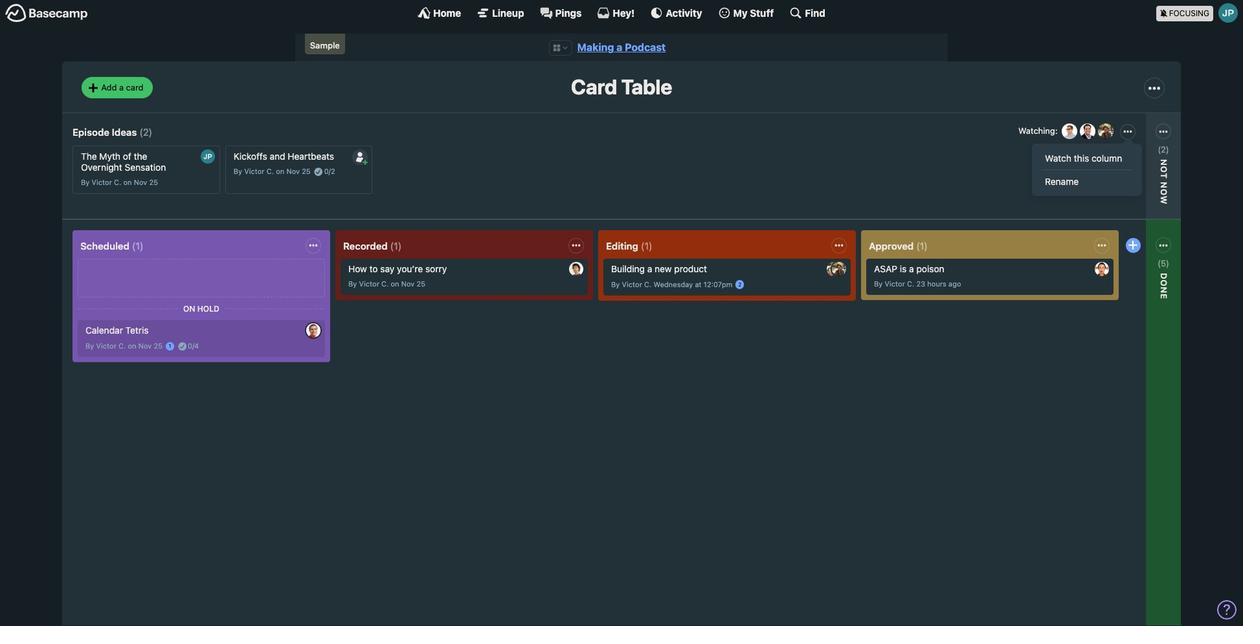 Task type: vqa. For each thing, say whether or not it's contained in the screenshot.
The Myth of the Overnight Sensation By Victor C. on Nov 25
yes



Task type: describe. For each thing, give the bounding box(es) containing it.
victor inside asap is a poison by victor c. 23 hours ago
[[885, 280, 905, 288]]

product
[[674, 264, 707, 275]]

a inside asap is a poison by victor c. 23 hours ago
[[909, 264, 914, 275]]

approved
[[869, 240, 914, 252]]

approved (1)
[[869, 240, 928, 252]]

overnight
[[81, 162, 122, 173]]

2 o from the top
[[1159, 189, 1169, 196]]

episode
[[73, 126, 109, 138]]

my stuff
[[733, 7, 774, 18]]

victor down kickoffs
[[244, 167, 265, 176]]

episode ideas (2)
[[73, 126, 152, 138]]

you're
[[397, 264, 423, 275]]

(1) for approved (1)
[[916, 240, 928, 252]]

hey! button
[[597, 6, 635, 19]]

the myth of the overnight sensation by victor c. on nov 25
[[81, 151, 166, 187]]

by inside asap is a poison by victor c. 23 hours ago
[[874, 280, 883, 288]]

recorded (1)
[[343, 240, 402, 252]]

kickoffs and heartbeats
[[234, 151, 334, 162]]

1
[[169, 343, 171, 350]]

c. inside building a new product by victor c. wednesday at 12:07pm 2
[[644, 280, 652, 289]]

victor inside "the myth of the overnight sensation by victor c. on nov 25"
[[92, 178, 112, 187]]

0/2
[[324, 167, 335, 176]]

o for (5)
[[1159, 280, 1169, 287]]

0 horizontal spatial nicole katz image
[[832, 262, 846, 277]]

victor down calendar
[[96, 342, 116, 350]]

by victor c. on nov 25
[[234, 167, 311, 176]]

by inside how to say you're sorry by victor c. on nov 25
[[348, 280, 357, 288]]

calendar
[[85, 325, 123, 336]]

recorded link
[[343, 240, 388, 252]]

is
[[900, 264, 907, 275]]

new
[[655, 264, 672, 275]]

sensation
[[125, 162, 166, 173]]

jennifer young image
[[827, 262, 841, 277]]

find
[[805, 7, 826, 18]]

add
[[101, 82, 117, 93]]

focusing
[[1169, 8, 1210, 18]]

victor inside building a new product by victor c. wednesday at 12:07pm 2
[[622, 280, 642, 289]]

recorded
[[343, 240, 388, 252]]

w
[[1159, 196, 1169, 205]]

approved link
[[869, 240, 914, 252]]

(5)
[[1158, 258, 1169, 269]]

stuff
[[750, 7, 774, 18]]

how to say you're sorry by victor c. on nov 25
[[348, 264, 447, 288]]

on hold
[[183, 304, 219, 314]]

building
[[611, 264, 645, 275]]

watching:
[[1019, 126, 1058, 136]]

on nov 25 element down sensation
[[123, 178, 158, 187]]

(1) for editing (1)
[[641, 240, 652, 252]]

switch accounts image
[[5, 3, 88, 23]]

n
[[1159, 159, 1169, 166]]

card table
[[571, 75, 672, 99]]

pings
[[555, 7, 582, 18]]

sorry
[[425, 264, 447, 275]]

nov inside "the myth of the overnight sensation by victor c. on nov 25"
[[134, 178, 147, 187]]

wednesday at 12:07pm element
[[654, 280, 733, 289]]

23
[[917, 280, 925, 288]]

e
[[1159, 294, 1169, 300]]

pings button
[[540, 6, 582, 19]]

josh fiske image
[[1079, 122, 1097, 140]]

table
[[621, 75, 672, 99]]

n o t n o w
[[1159, 159, 1169, 205]]

by inside "the myth of the overnight sensation by victor c. on nov 25"
[[81, 178, 90, 187]]

making
[[577, 41, 614, 53]]

my stuff button
[[718, 6, 774, 19]]

c. down the calendar tetris
[[119, 342, 126, 350]]

0/4
[[188, 342, 199, 350]]

and
[[270, 151, 285, 162]]

myth
[[99, 151, 120, 162]]

sample
[[310, 40, 340, 51]]

1 horizontal spatial nicole katz image
[[1097, 122, 1115, 140]]

calendar tetris
[[85, 325, 149, 336]]

sample element
[[305, 34, 345, 55]]

by victor c. on nov 25 1
[[85, 342, 171, 350]]

ideas
[[112, 126, 137, 138]]

ago
[[949, 280, 961, 288]]

editing (1)
[[606, 240, 652, 252]]

heartbeats
[[288, 151, 334, 162]]

the
[[134, 151, 147, 162]]

making a podcast
[[577, 41, 666, 53]]

lineup
[[492, 7, 524, 18]]

james peterson image
[[201, 150, 215, 164]]

a for building
[[647, 264, 652, 275]]

a for add
[[119, 82, 124, 93]]

o for (2)
[[1159, 166, 1169, 173]]

nov down the tetris
[[138, 342, 152, 350]]

scheduled (1)
[[80, 240, 144, 252]]

the
[[81, 151, 97, 162]]

home link
[[418, 6, 461, 19]]

scheduled
[[80, 240, 129, 252]]

25 inside how to say you're sorry by victor c. on nov 25
[[417, 280, 425, 288]]

of
[[123, 151, 131, 162]]

annie bryan image
[[1095, 262, 1109, 277]]

hey!
[[613, 7, 635, 18]]

activity
[[666, 7, 702, 18]]

1 horizontal spatial (2)
[[1158, 144, 1169, 155]]

hours
[[927, 280, 947, 288]]

add a card
[[101, 82, 143, 93]]

to
[[369, 264, 378, 275]]

asap
[[874, 264, 898, 275]]



Task type: locate. For each thing, give the bounding box(es) containing it.
focusing button
[[1156, 0, 1243, 25]]

episode ideas link
[[73, 126, 137, 138]]

n down 'd'
[[1159, 287, 1169, 294]]

0 horizontal spatial (2)
[[139, 126, 152, 138]]

0 vertical spatial (2)
[[139, 126, 152, 138]]

nov
[[286, 167, 300, 176], [134, 178, 147, 187], [401, 280, 415, 288], [138, 342, 152, 350]]

1 n from the top
[[1159, 182, 1169, 189]]

c. down the overnight
[[114, 178, 121, 187]]

c. inside "the myth of the overnight sensation by victor c. on nov 25"
[[114, 178, 121, 187]]

(1) right "scheduled" link
[[132, 240, 144, 252]]

d
[[1159, 273, 1169, 280]]

2 vertical spatial o
[[1159, 280, 1169, 287]]

victor cooper image
[[1060, 122, 1079, 140]]

n
[[1159, 182, 1169, 189], [1159, 287, 1169, 294]]

on
[[183, 304, 195, 314]]

t
[[1159, 173, 1169, 179]]

on
[[276, 167, 284, 176], [123, 178, 132, 187], [391, 280, 399, 288], [128, 342, 136, 350]]

None submit
[[352, 149, 368, 165], [1042, 150, 1133, 166], [1078, 165, 1168, 181], [1078, 279, 1168, 295], [352, 149, 368, 165], [1042, 150, 1133, 166], [1078, 165, 1168, 181], [1078, 279, 1168, 295]]

2 (1) from the left
[[390, 240, 402, 252]]

on down "and" on the top of page
[[276, 167, 284, 176]]

(2) right ideas
[[139, 126, 152, 138]]

1 vertical spatial o
[[1159, 189, 1169, 196]]

o up e
[[1159, 280, 1169, 287]]

nicole katz image
[[1097, 122, 1115, 140], [832, 262, 846, 277]]

(1)
[[132, 240, 144, 252], [390, 240, 402, 252], [641, 240, 652, 252], [916, 240, 928, 252]]

2
[[738, 282, 742, 288]]

rename link
[[1042, 173, 1133, 189]]

tetris
[[125, 325, 149, 336]]

by down how
[[348, 280, 357, 288]]

nov inside how to say you're sorry by victor c. on nov 25
[[401, 280, 415, 288]]

victor down to
[[359, 280, 379, 288]]

c. down "and" on the top of page
[[267, 167, 274, 176]]

25 left 1
[[154, 342, 163, 350]]

breadcrumb element
[[295, 34, 948, 62]]

0 vertical spatial n
[[1159, 182, 1169, 189]]

c. inside asap is a poison by victor c. 23 hours ago
[[907, 280, 915, 288]]

25
[[302, 167, 311, 176], [149, 178, 158, 187], [417, 280, 425, 288], [154, 342, 163, 350]]

asap is a poison by victor c. 23 hours ago
[[874, 264, 961, 288]]

o up w
[[1159, 166, 1169, 173]]

nov down sensation
[[134, 178, 147, 187]]

3 (1) from the left
[[641, 240, 652, 252]]

(2)
[[139, 126, 152, 138], [1158, 144, 1169, 155]]

by down the overnight
[[81, 178, 90, 187]]

on nov 25 element down the tetris
[[128, 342, 163, 350]]

12:07pm
[[704, 280, 733, 289]]

victor down is
[[885, 280, 905, 288]]

3 o from the top
[[1159, 280, 1169, 287]]

a right making
[[617, 41, 623, 53]]

rename
[[1045, 176, 1079, 187]]

a right is
[[909, 264, 914, 275]]

wednesday
[[654, 280, 693, 289]]

on inside "the myth of the overnight sensation by victor c. on nov 25"
[[123, 178, 132, 187]]

say
[[380, 264, 395, 275]]

c. down building
[[644, 280, 652, 289]]

by down asap
[[874, 280, 883, 288]]

1 vertical spatial (2)
[[1158, 144, 1169, 155]]

0 vertical spatial nicole katz image
[[1097, 122, 1115, 140]]

2 n from the top
[[1159, 287, 1169, 294]]

nov down you're
[[401, 280, 415, 288]]

activity link
[[650, 6, 702, 19]]

card
[[571, 75, 617, 99]]

a for making
[[617, 41, 623, 53]]

c. down the say
[[381, 280, 389, 288]]

by down calendar
[[85, 342, 94, 350]]

editing
[[606, 240, 638, 252]]

victor inside how to say you're sorry by victor c. on nov 25
[[359, 280, 379, 288]]

victor down building
[[622, 280, 642, 289]]

1 vertical spatial nicole katz image
[[832, 262, 846, 277]]

1 o from the top
[[1159, 166, 1169, 173]]

by inside building a new product by victor c. wednesday at 12:07pm 2
[[611, 280, 620, 289]]

building a new product by victor c. wednesday at 12:07pm 2
[[611, 264, 742, 289]]

c. left 23
[[907, 280, 915, 288]]

by down building
[[611, 280, 620, 289]]

scheduled link
[[80, 240, 129, 252]]

card
[[126, 82, 143, 93]]

(2) up n
[[1158, 144, 1169, 155]]

1 vertical spatial n
[[1159, 287, 1169, 294]]

a left new
[[647, 264, 652, 275]]

on nov 25 element
[[276, 167, 311, 176], [123, 178, 158, 187], [391, 280, 425, 288], [128, 342, 163, 350]]

23 hours ago element
[[917, 280, 961, 288]]

victor
[[244, 167, 265, 176], [92, 178, 112, 187], [359, 280, 379, 288], [885, 280, 905, 288], [622, 280, 642, 289], [96, 342, 116, 350]]

25 down sensation
[[149, 178, 158, 187]]

a
[[617, 41, 623, 53], [119, 82, 124, 93], [647, 264, 652, 275], [909, 264, 914, 275]]

hold
[[197, 304, 219, 314]]

main element
[[0, 0, 1243, 25]]

on down the tetris
[[128, 342, 136, 350]]

by
[[234, 167, 242, 176], [81, 178, 90, 187], [348, 280, 357, 288], [874, 280, 883, 288], [611, 280, 620, 289], [85, 342, 94, 350]]

25 down you're
[[417, 280, 425, 288]]

podcast
[[625, 41, 666, 53]]

on down the say
[[391, 280, 399, 288]]

kickoffs
[[234, 151, 267, 162]]

find button
[[790, 6, 826, 19]]

jared davis image
[[569, 262, 583, 277]]

a inside building a new product by victor c. wednesday at 12:07pm 2
[[647, 264, 652, 275]]

at
[[695, 280, 702, 289]]

(1) up the say
[[390, 240, 402, 252]]

on nov 25 element down the kickoffs and heartbeats on the left
[[276, 167, 311, 176]]

o down t
[[1159, 189, 1169, 196]]

(1) up poison
[[916, 240, 928, 252]]

james peterson image
[[1219, 3, 1238, 23]]

0 vertical spatial o
[[1159, 166, 1169, 173]]

(1) for recorded (1)
[[390, 240, 402, 252]]

making a podcast link
[[577, 41, 666, 53]]

(1) right editing
[[641, 240, 652, 252]]

home
[[433, 7, 461, 18]]

steve marsh image
[[306, 324, 321, 338]]

victor down the overnight
[[92, 178, 112, 187]]

on inside how to say you're sorry by victor c. on nov 25
[[391, 280, 399, 288]]

lineup link
[[477, 6, 524, 19]]

on down sensation
[[123, 178, 132, 187]]

add a card link
[[82, 77, 153, 98]]

nov down the kickoffs and heartbeats on the left
[[286, 167, 300, 176]]

4 (1) from the left
[[916, 240, 928, 252]]

a right add
[[119, 82, 124, 93]]

1 (1) from the left
[[132, 240, 144, 252]]

my
[[733, 7, 748, 18]]

(1) for scheduled (1)
[[132, 240, 144, 252]]

on nov 25 element down you're
[[391, 280, 425, 288]]

d o n e
[[1159, 273, 1169, 300]]

c. inside how to say you're sorry by victor c. on nov 25
[[381, 280, 389, 288]]

poison
[[917, 264, 945, 275]]

editing link
[[606, 240, 638, 252]]

nicole katz image left asap
[[832, 262, 846, 277]]

how
[[348, 264, 367, 275]]

25 down heartbeats
[[302, 167, 311, 176]]

25 inside "the myth of the overnight sensation by victor c. on nov 25"
[[149, 178, 158, 187]]

o
[[1159, 166, 1169, 173], [1159, 189, 1169, 196], [1159, 280, 1169, 287]]

nicole katz image right victor cooper icon
[[1097, 122, 1115, 140]]

n down t
[[1159, 182, 1169, 189]]

by down kickoffs
[[234, 167, 242, 176]]



